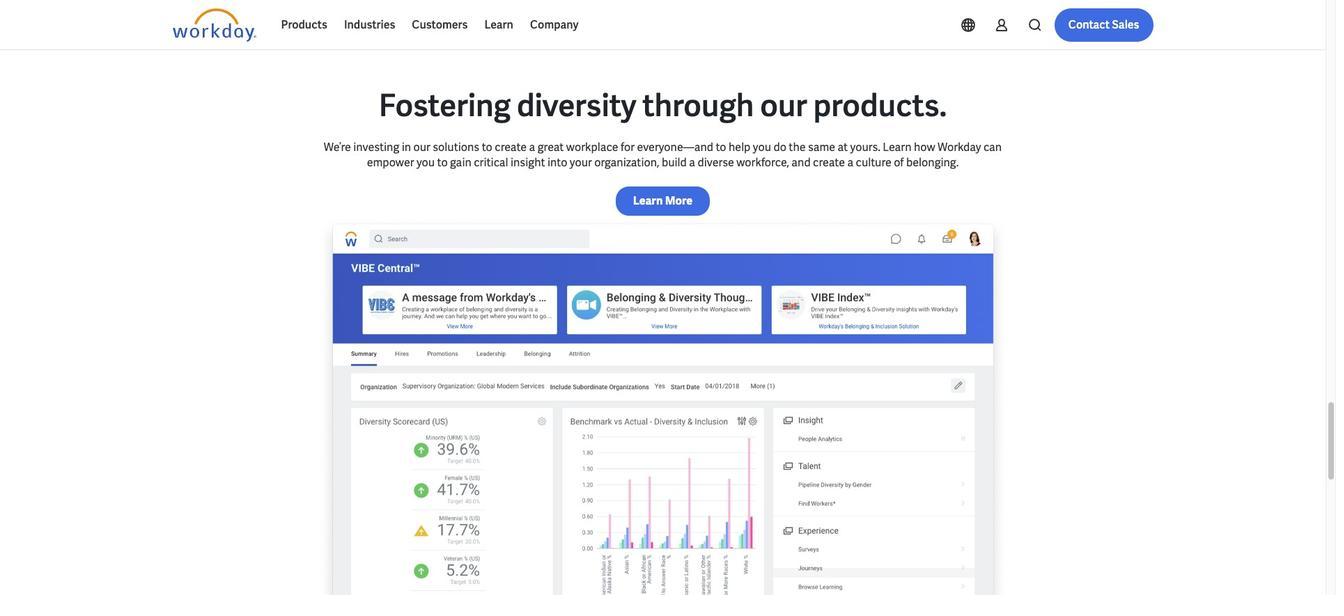 Task type: locate. For each thing, give the bounding box(es) containing it.
learn left company
[[485, 17, 514, 32]]

learn up of
[[883, 140, 912, 154]]

0 horizontal spatial learn
[[485, 17, 514, 32]]

through
[[643, 85, 754, 125]]

0 vertical spatial our
[[760, 85, 808, 125]]

at
[[838, 140, 848, 154]]

learn left more
[[633, 193, 663, 208]]

customers
[[412, 17, 468, 32]]

workforce,
[[737, 155, 789, 170]]

industries button
[[336, 8, 404, 42]]

to up critical
[[482, 140, 493, 154]]

sales
[[1112, 17, 1140, 32]]

you
[[753, 140, 771, 154], [417, 155, 435, 170]]

our inside we're investing in our solutions to create a great workplace for everyone—and to help you do the same at yours. learn how workday can empower you to gain critical insight into your organization, build a diverse workforce, and create a culture of belonging.
[[414, 140, 431, 154]]

to
[[482, 140, 493, 154], [716, 140, 727, 154], [437, 155, 448, 170]]

learn inside dropdown button
[[485, 17, 514, 32]]

1 vertical spatial our
[[414, 140, 431, 154]]

industries
[[344, 17, 395, 32]]

0 horizontal spatial create
[[495, 140, 527, 154]]

learn more
[[633, 193, 693, 208]]

culture
[[856, 155, 892, 170]]

our up do
[[760, 85, 808, 125]]

to up diverse
[[716, 140, 727, 154]]

our
[[760, 85, 808, 125], [414, 140, 431, 154]]

diversity
[[517, 85, 637, 125]]

create down same
[[813, 155, 845, 170]]

fostering
[[379, 85, 511, 125]]

1 horizontal spatial to
[[482, 140, 493, 154]]

we're
[[324, 140, 351, 154]]

0 horizontal spatial our
[[414, 140, 431, 154]]

our right in
[[414, 140, 431, 154]]

1 vertical spatial create
[[813, 155, 845, 170]]

fostering diversity through our products.
[[379, 85, 947, 125]]

of
[[894, 155, 904, 170]]

investing
[[353, 140, 399, 154]]

workplace
[[566, 140, 619, 154]]

learn for learn more
[[633, 193, 663, 208]]

1 vertical spatial you
[[417, 155, 435, 170]]

0 horizontal spatial you
[[417, 155, 435, 170]]

a up insight
[[529, 140, 535, 154]]

do
[[774, 140, 787, 154]]

learn
[[485, 17, 514, 32], [883, 140, 912, 154], [633, 193, 663, 208]]

1 horizontal spatial our
[[760, 85, 808, 125]]

a down "at" at right
[[848, 155, 854, 170]]

belonging.
[[907, 155, 959, 170]]

help
[[729, 140, 751, 154]]

2 horizontal spatial learn
[[883, 140, 912, 154]]

create
[[495, 140, 527, 154], [813, 155, 845, 170]]

1 horizontal spatial learn
[[633, 193, 663, 208]]

into
[[548, 155, 567, 170]]

2 horizontal spatial a
[[848, 155, 854, 170]]

everyone—and
[[637, 140, 714, 154]]

your
[[570, 155, 592, 170]]

a right build
[[689, 155, 695, 170]]

you down solutions
[[417, 155, 435, 170]]

1 horizontal spatial a
[[689, 155, 695, 170]]

0 vertical spatial learn
[[485, 17, 514, 32]]

empower
[[367, 155, 414, 170]]

1 vertical spatial learn
[[883, 140, 912, 154]]

2 vertical spatial learn
[[633, 193, 663, 208]]

organization,
[[595, 155, 660, 170]]

a
[[529, 140, 535, 154], [689, 155, 695, 170], [848, 155, 854, 170]]

create up insight
[[495, 140, 527, 154]]

you up the workforce,
[[753, 140, 771, 154]]

company button
[[522, 8, 587, 42]]

learn button
[[476, 8, 522, 42]]

0 vertical spatial you
[[753, 140, 771, 154]]

contact
[[1069, 17, 1110, 32]]

to left gain
[[437, 155, 448, 170]]

products.
[[814, 85, 947, 125]]

insight
[[511, 155, 545, 170]]

our for products.
[[760, 85, 808, 125]]

the
[[789, 140, 806, 154]]



Task type: describe. For each thing, give the bounding box(es) containing it.
2 horizontal spatial to
[[716, 140, 727, 154]]

0 horizontal spatial to
[[437, 155, 448, 170]]

yours.
[[851, 140, 881, 154]]

our for solutions
[[414, 140, 431, 154]]

can
[[984, 140, 1002, 154]]

we're investing in our solutions to create a great workplace for everyone—and to help you do the same at yours. learn how workday can empower you to gain critical insight into your organization, build a diverse workforce, and create a culture of belonging.
[[324, 140, 1002, 170]]

go to the homepage image
[[172, 8, 256, 42]]

solutions
[[433, 140, 480, 154]]

products
[[281, 17, 327, 32]]

1 horizontal spatial create
[[813, 155, 845, 170]]

contact sales
[[1069, 17, 1140, 32]]

company
[[530, 17, 579, 32]]

products button
[[273, 8, 336, 42]]

contact sales link
[[1055, 8, 1154, 42]]

learn more link
[[615, 186, 711, 216]]

critical
[[474, 155, 508, 170]]

workday
[[938, 140, 981, 154]]

learn inside we're investing in our solutions to create a great workplace for everyone—and to help you do the same at yours. learn how workday can empower you to gain critical insight into your organization, build a diverse workforce, and create a culture of belonging.
[[883, 140, 912, 154]]

same
[[808, 140, 836, 154]]

more
[[665, 193, 693, 208]]

1 horizontal spatial you
[[753, 140, 771, 154]]

customers button
[[404, 8, 476, 42]]

and
[[792, 155, 811, 170]]

in
[[402, 140, 411, 154]]

great
[[538, 140, 564, 154]]

learn for learn
[[485, 17, 514, 32]]

0 horizontal spatial a
[[529, 140, 535, 154]]

build
[[662, 155, 687, 170]]

how
[[914, 140, 936, 154]]

for
[[621, 140, 635, 154]]

0 vertical spatial create
[[495, 140, 527, 154]]

diverse
[[698, 155, 734, 170]]

gain
[[450, 155, 472, 170]]



Task type: vqa. For each thing, say whether or not it's contained in the screenshot.
PRODUCTS
yes



